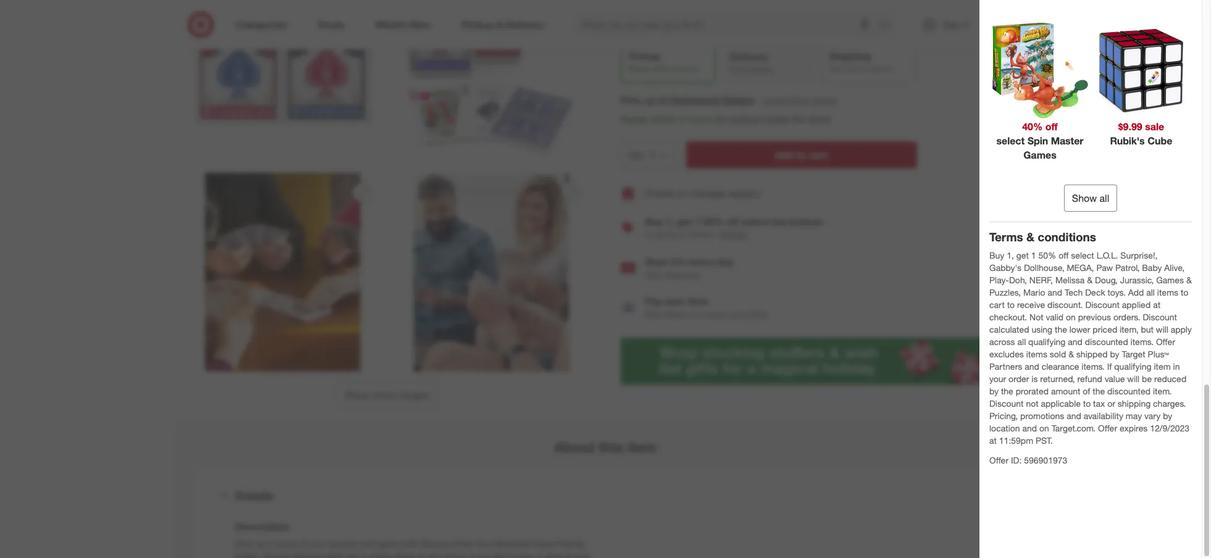 Task type: vqa. For each thing, say whether or not it's contained in the screenshot.
Duplicate button associated with Taras Space
no



Task type: describe. For each thing, give the bounding box(es) containing it.
0 vertical spatial or
[[677, 187, 686, 200]]

1, for l.o.l.
[[1007, 250, 1014, 261]]

description
[[235, 520, 289, 533]]

0 horizontal spatial in
[[418, 551, 425, 558]]

2 horizontal spatial a
[[536, 551, 541, 558]]

add to cart button
[[686, 142, 917, 169]]

jurassic,
[[1120, 275, 1154, 285]]

1 horizontal spatial bicycle
[[421, 538, 449, 549]]

off inside 40% off select spin master games
[[1046, 121, 1058, 133]]

pst.
[[1036, 435, 1053, 446]]

0 horizontal spatial items.
[[1082, 361, 1105, 372]]

pay over time with affirm on orders over $100
[[645, 296, 767, 320]]

every
[[688, 256, 714, 268]]

50% for toy
[[703, 216, 723, 228]]

sponsored
[[992, 387, 1028, 396]]

$100
[[748, 310, 767, 320]]

l.o.l.
[[1097, 250, 1118, 261]]

dollhouse,
[[1024, 262, 1065, 273]]

show all button
[[1064, 185, 1117, 212]]

& up deck on the right bottom
[[1087, 275, 1093, 285]]

0 vertical spatial qualifying
[[1028, 336, 1066, 347]]

the down check other stores button
[[792, 114, 806, 126]]

doug,
[[1095, 275, 1118, 285]]

advertisement region
[[620, 338, 1028, 385]]

about this item
[[554, 439, 657, 456]]

inside
[[763, 114, 789, 126]]

affirm
[[665, 310, 687, 320]]

cards
[[323, 551, 344, 558]]

for
[[716, 114, 728, 126]]

0 horizontal spatial at
[[658, 94, 667, 107]]

search button
[[873, 11, 903, 41]]

don't
[[493, 551, 513, 558]]

priced
[[1093, 324, 1118, 335]]

playing
[[293, 551, 320, 558]]

50% for l.o.l.
[[1039, 250, 1056, 261]]

cards.
[[235, 551, 260, 558]]

galaxy
[[722, 94, 754, 107]]

toy
[[772, 216, 787, 228]]

home.
[[444, 551, 467, 558]]

the down order
[[1001, 386, 1013, 396]]

pack
[[543, 551, 562, 558]]

0 horizontal spatial a
[[267, 538, 272, 549]]

off for l.o.l.
[[1059, 250, 1069, 261]]

bicycle standard playing cards 2pk, 4 of 6 image
[[183, 173, 382, 372]]

or inside buy 1, get 1 50% off select toy brands in-store or online ∙ details
[[678, 230, 685, 240]]

1 vertical spatial item
[[627, 439, 657, 456]]

1 vertical spatial will
[[1127, 373, 1140, 384]]

item inside buy 1, get 1 50% off  select l.o.l. surprise!, gabby's dollhouse, mega, paw patrol, baby alive, play-doh, nerf, melissa & doug, jurassic, games & puzzles, mario and tech deck toys. add all items to cart to receive discount. discount applied at checkout. not valid on previous orders. discount calculated using the lower priced item, but will apply across all qualifying and discounted items. offer excludes items sold & shipped by target plus™ partners and clearance items. if qualifying item in your order is returned, refund value will be reduced by the prorated amount of the discounted item. discount not applicable to tax or shipping charges. pricing, promotions and availability may vary by location and on target.com. offer expires 12/9/2023 at 11:59pm pst.
[[1154, 361, 1171, 372]]

40% off select spin master games
[[997, 121, 1084, 161]]

poker
[[452, 538, 474, 549]]

1 for toy
[[695, 216, 700, 228]]

2 inside pickup ready within 2 hours
[[673, 65, 677, 74]]

item,
[[1120, 324, 1139, 335]]

pickup
[[731, 114, 760, 126]]

cart inside button
[[809, 149, 828, 162]]

receive
[[1017, 299, 1045, 310]]

1 vertical spatial items
[[1026, 349, 1048, 359]]

item.
[[1153, 386, 1172, 396]]

create
[[645, 187, 675, 200]]

1 vertical spatial qualifying
[[1114, 361, 1152, 372]]

1 vertical spatial game
[[394, 551, 416, 558]]

is
[[1032, 373, 1038, 384]]

and up target.com.
[[1067, 410, 1081, 421]]

create or manage registry
[[645, 187, 761, 200]]

11:59pm
[[999, 435, 1033, 446]]

40% off select spin master games image
[[991, 21, 1090, 120]]

get for toy
[[677, 216, 692, 228]]

standard
[[495, 538, 530, 549]]

pickup ready within 2 hours
[[628, 50, 698, 74]]

delivery
[[730, 51, 768, 63]]

orders
[[702, 310, 727, 320]]

and down the promotions
[[1023, 423, 1037, 433]]

1 vertical spatial offer
[[1098, 423, 1117, 433]]

all inside button
[[1100, 192, 1109, 204]]

not inside the "delivery not available"
[[730, 65, 742, 75]]

cart inside buy 1, get 1 50% off  select l.o.l. surprise!, gabby's dollhouse, mega, paw patrol, baby alive, play-doh, nerf, melissa & doug, jurassic, games & puzzles, mario and tech deck toys. add all items to cart to receive discount. discount applied at checkout. not valid on previous orders. discount calculated using the lower priced item, but will apply across all qualifying and discounted items. offer excludes items sold & shipped by target plus™ partners and clearance items. if qualifying item in your order is returned, refund value will be reduced by the prorated amount of the discounted item. discount not applicable to tax or shipping charges. pricing, promotions and availability may vary by location and on target.com. offer expires 12/9/2023 at 11:59pm pst.
[[990, 299, 1005, 310]]

1 vertical spatial ready
[[620, 114, 649, 126]]

add to cart
[[775, 149, 828, 162]]

this
[[599, 439, 623, 456]]

not
[[1026, 398, 1039, 409]]

5%
[[671, 256, 686, 268]]

returned,
[[1040, 373, 1075, 384]]

hollywood
[[670, 94, 720, 107]]

the up the tax
[[1093, 386, 1105, 396]]

if inside buy 1, get 1 50% off  select l.o.l. surprise!, gabby's dollhouse, mega, paw patrol, baby alive, play-doh, nerf, melissa & doug, jurassic, games & puzzles, mario and tech deck toys. add all items to cart to receive discount. discount applied at checkout. not valid on previous orders. discount calculated using the lower priced item, but will apply across all qualifying and discounted items. offer excludes items sold & shipped by target plus™ partners and clearance items. if qualifying item in your order is returned, refund value will be reduced by the prorated amount of the discounted item. discount not applicable to tax or shipping charges. pricing, promotions and availability may vary by location and on target.com. offer expires 12/9/2023 at 11:59pm pst.
[[1107, 361, 1112, 372]]

0 vertical spatial up
[[644, 94, 655, 107]]

delivery not available
[[730, 51, 772, 75]]

spin
[[1028, 135, 1048, 147]]

games inside buy 1, get 1 50% off  select l.o.l. surprise!, gabby's dollhouse, mega, paw patrol, baby alive, play-doh, nerf, melissa & doug, jurassic, games & puzzles, mario and tech deck toys. add all items to cart to receive discount. discount applied at checkout. not valid on previous orders. discount calculated using the lower priced item, but will apply across all qualifying and discounted items. offer excludes items sold & shipped by target plus™ partners and clearance items. if qualifying item in your order is returned, refund value will be reduced by the prorated amount of the discounted item. discount not applicable to tax or shipping charges. pricing, promotions and availability may vary by location and on target.com. offer expires 12/9/2023 at 11:59pm pst.
[[1156, 275, 1184, 285]]

mega,
[[1067, 262, 1094, 273]]

playing
[[556, 538, 584, 549]]

1 horizontal spatial in
[[565, 551, 571, 558]]

but
[[1141, 324, 1154, 335]]

show for show more images
[[344, 389, 369, 401]]

search
[[873, 20, 903, 32]]

0 vertical spatial discount
[[1085, 299, 1120, 310]]

0 vertical spatial game
[[379, 538, 400, 549]]

registry
[[728, 187, 761, 200]]

& up apply
[[1186, 275, 1192, 285]]

expires
[[1120, 423, 1148, 433]]

baby
[[1142, 262, 1162, 273]]

shipped
[[1077, 349, 1108, 359]]

surprise!,
[[1121, 250, 1158, 261]]

596901973
[[1024, 455, 1068, 465]]

have
[[516, 551, 534, 558]]

apply
[[1171, 324, 1192, 335]]

ready inside pickup ready within 2 hours
[[628, 65, 650, 74]]

bicycle standard playing cards 2pk, 3 of 6 image
[[392, 0, 591, 163]]

0 horizontal spatial discount
[[990, 398, 1024, 409]]

1 for l.o.l.
[[1031, 250, 1036, 261]]

lower
[[1070, 324, 1090, 335]]

ready within 2 hours for pickup inside the store
[[620, 114, 831, 126]]

0 vertical spatial will
[[1156, 324, 1168, 335]]

pick
[[620, 94, 641, 107]]

buy 1, get 1 50% off select toy brands link
[[645, 216, 822, 228]]

it
[[844, 65, 848, 74]]

refund
[[1078, 373, 1102, 384]]

stores
[[812, 96, 836, 106]]

1 vertical spatial bicycle
[[262, 551, 290, 558]]

details button
[[720, 228, 747, 242]]

by inside shipping get it by fri, dec 8
[[850, 65, 858, 74]]

amount
[[1051, 386, 1081, 396]]

by left target
[[1110, 349, 1120, 359]]

description deal up a round of your favorite card game with bicycle poker size standard index playing cards. bicycle playing cards are a staple game in any home. if you don't have a pack in you
[[235, 520, 603, 558]]

reduced
[[1154, 373, 1187, 384]]

nerf,
[[1030, 275, 1053, 285]]

more
[[372, 389, 395, 401]]

1 vertical spatial discounted
[[1108, 386, 1151, 396]]

$9.99 sale rubik's cube
[[1110, 121, 1173, 147]]

2 horizontal spatial all
[[1147, 287, 1155, 298]]

pickup
[[628, 50, 661, 63]]

round
[[274, 538, 297, 549]]

checkout.
[[990, 312, 1027, 322]]

2 vertical spatial at
[[990, 435, 997, 446]]

image gallery element
[[183, 0, 591, 409]]



Task type: locate. For each thing, give the bounding box(es) containing it.
sale
[[1145, 121, 1164, 133]]

get for l.o.l.
[[1017, 250, 1029, 261]]

1 vertical spatial 1
[[1031, 250, 1036, 261]]

1 horizontal spatial your
[[990, 373, 1006, 384]]

show inside button
[[344, 389, 369, 401]]

item right this
[[627, 439, 657, 456]]

1 horizontal spatial games
[[1156, 275, 1184, 285]]

select down 40%
[[997, 135, 1025, 147]]

50% up ∙
[[703, 216, 723, 228]]

0 horizontal spatial select
[[741, 216, 770, 228]]

add down inside
[[775, 149, 794, 162]]

&
[[1027, 230, 1035, 244], [1087, 275, 1093, 285], [1186, 275, 1192, 285], [1069, 349, 1074, 359]]

1 horizontal spatial store
[[808, 114, 831, 126]]

2 vertical spatial discount
[[990, 398, 1024, 409]]

up right pick
[[644, 94, 655, 107]]

id:
[[1011, 455, 1022, 465]]

deal
[[235, 538, 252, 549]]

will left be
[[1127, 373, 1140, 384]]

cart
[[809, 149, 828, 162], [990, 299, 1005, 310]]

cart down puzzles,
[[990, 299, 1005, 310]]

online
[[688, 230, 713, 240]]

with down save
[[645, 270, 662, 281]]

show up conditions
[[1072, 192, 1097, 204]]

0 vertical spatial buy
[[645, 216, 663, 228]]

bicycle down round
[[262, 551, 290, 558]]

0 vertical spatial item
[[1154, 361, 1171, 372]]

conditions
[[1038, 230, 1096, 244]]

2 vertical spatial off
[[1059, 250, 1069, 261]]

1 horizontal spatial 1
[[1031, 250, 1036, 261]]

mario
[[1023, 287, 1045, 298]]

over left $100
[[729, 310, 746, 320]]

2 horizontal spatial in
[[1173, 361, 1180, 372]]

of inside description deal up a round of your favorite card game with bicycle poker size standard index playing cards. bicycle playing cards are a staple game in any home. if you don't have a pack in you
[[299, 538, 307, 549]]

1 vertical spatial games
[[1156, 275, 1184, 285]]

and down lower
[[1068, 336, 1083, 347]]

discount.
[[1048, 299, 1083, 310]]

select up mega,
[[1071, 250, 1094, 261]]

in inside buy 1, get 1 50% off  select l.o.l. surprise!, gabby's dollhouse, mega, paw patrol, baby alive, play-doh, nerf, melissa & doug, jurassic, games & puzzles, mario and tech deck toys. add all items to cart to receive discount. discount applied at checkout. not valid on previous orders. discount calculated using the lower priced item, but will apply across all qualifying and discounted items. offer excludes items sold & shipped by target plus™ partners and clearance items. if qualifying item in your order is returned, refund value will be reduced by the prorated amount of the discounted item. discount not applicable to tax or shipping charges. pricing, promotions and availability may vary by location and on target.com. offer expires 12/9/2023 at 11:59pm pst.
[[1173, 361, 1180, 372]]

partners
[[990, 361, 1022, 372]]

$9.99 sale rubik's cube image
[[1092, 21, 1191, 120]]

1 horizontal spatial get
[[1017, 250, 1029, 261]]

0 vertical spatial items.
[[1131, 336, 1154, 347]]

ready down pick
[[620, 114, 649, 126]]

0 vertical spatial within
[[652, 65, 671, 74]]

off for toy
[[726, 216, 739, 228]]

1 vertical spatial your
[[309, 538, 326, 549]]

not down delivery
[[730, 65, 742, 75]]

buy inside buy 1, get 1 50% off select toy brands in-store or online ∙ details
[[645, 216, 663, 228]]

1 horizontal spatial item
[[1154, 361, 1171, 372]]

buy up in-
[[645, 216, 663, 228]]

on down discount.
[[1066, 312, 1076, 322]]

hollywood galaxy button
[[670, 94, 754, 108]]

off up details button
[[726, 216, 739, 228]]

1 vertical spatial if
[[470, 551, 475, 558]]

tech
[[1065, 287, 1083, 298]]

1 vertical spatial 2
[[680, 114, 686, 126]]

50% inside buy 1, get 1 50% off  select l.o.l. surprise!, gabby's dollhouse, mega, paw patrol, baby alive, play-doh, nerf, melissa & doug, jurassic, games & puzzles, mario and tech deck toys. add all items to cart to receive discount. discount applied at checkout. not valid on previous orders. discount calculated using the lower priced item, but will apply across all qualifying and discounted items. offer excludes items sold & shipped by target plus™ partners and clearance items. if qualifying item in your order is returned, refund value will be reduced by the prorated amount of the discounted item. discount not applicable to tax or shipping charges. pricing, promotions and availability may vary by location and on target.com. offer expires 12/9/2023 at 11:59pm pst.
[[1039, 250, 1056, 261]]

0 vertical spatial select
[[997, 135, 1025, 147]]

availability
[[1084, 410, 1124, 421]]

1 vertical spatial select
[[741, 216, 770, 228]]

0 horizontal spatial 2
[[673, 65, 677, 74]]

1 horizontal spatial items
[[1157, 287, 1179, 298]]

1, inside buy 1, get 1 50% off select toy brands in-store or online ∙ details
[[666, 216, 674, 228]]

of inside buy 1, get 1 50% off  select l.o.l. surprise!, gabby's dollhouse, mega, paw patrol, baby alive, play-doh, nerf, melissa & doug, jurassic, games & puzzles, mario and tech deck toys. add all items to cart to receive discount. discount applied at checkout. not valid on previous orders. discount calculated using the lower priced item, but will apply across all qualifying and discounted items. offer excludes items sold & shipped by target plus™ partners and clearance items. if qualifying item in your order is returned, refund value will be reduced by the prorated amount of the discounted item. discount not applicable to tax or shipping charges. pricing, promotions and availability may vary by location and on target.com. offer expires 12/9/2023 at 11:59pm pst.
[[1083, 386, 1090, 396]]

charges.
[[1153, 398, 1186, 409]]

1 horizontal spatial on
[[1040, 423, 1049, 433]]

0 vertical spatial discounted
[[1085, 336, 1128, 347]]

1 vertical spatial over
[[729, 310, 746, 320]]

by right it
[[850, 65, 858, 74]]

will
[[1156, 324, 1168, 335], [1127, 373, 1140, 384]]

on up pst. at the right bottom of the page
[[1040, 423, 1049, 433]]

get up online
[[677, 216, 692, 228]]

if
[[1107, 361, 1112, 372], [470, 551, 475, 558]]

& right terms
[[1027, 230, 1035, 244]]

not down receive
[[1030, 312, 1044, 322]]

1,
[[666, 216, 674, 228], [1007, 250, 1014, 261]]

1 horizontal spatial cart
[[990, 299, 1005, 310]]

deck
[[1085, 287, 1105, 298]]

cart down the stores
[[809, 149, 828, 162]]

by up pricing,
[[990, 386, 999, 396]]

bicycle standard playing cards 2pk, 2 of 6 image
[[183, 0, 382, 163]]

offer
[[1156, 336, 1175, 347], [1098, 423, 1117, 433], [990, 455, 1009, 465]]

ready
[[628, 65, 650, 74], [620, 114, 649, 126]]

discounted
[[1085, 336, 1128, 347], [1108, 386, 1151, 396]]

2 vertical spatial all
[[1018, 336, 1026, 347]]

buy inside buy 1, get 1 50% off  select l.o.l. surprise!, gabby's dollhouse, mega, paw patrol, baby alive, play-doh, nerf, melissa & doug, jurassic, games & puzzles, mario and tech deck toys. add all items to cart to receive discount. discount applied at checkout. not valid on previous orders. discount calculated using the lower priced item, but will apply across all qualifying and discounted items. offer excludes items sold & shipped by target plus™ partners and clearance items. if qualifying item in your order is returned, refund value will be reduced by the prorated amount of the discounted item. discount not applicable to tax or shipping charges. pricing, promotions and availability may vary by location and on target.com. offer expires 12/9/2023 at 11:59pm pst.
[[990, 250, 1005, 261]]

check other stores
[[762, 96, 836, 106]]

bicycle standard playing cards 2pk, 5 of 6 image
[[392, 173, 591, 372]]

and up is
[[1025, 361, 1039, 372]]

to down alive,
[[1181, 287, 1189, 298]]

show left more
[[344, 389, 369, 401]]

0 horizontal spatial if
[[470, 551, 475, 558]]

0 horizontal spatial qualifying
[[1028, 336, 1066, 347]]

to down check other stores button
[[797, 149, 806, 162]]

brands
[[790, 216, 822, 228]]

on
[[690, 310, 700, 320], [1066, 312, 1076, 322], [1040, 423, 1049, 433]]

card
[[359, 538, 376, 549]]

1 vertical spatial at
[[1153, 299, 1161, 310]]

on down time
[[690, 310, 700, 320]]

1 horizontal spatial discount
[[1085, 299, 1120, 310]]

items. down but
[[1131, 336, 1154, 347]]

discount down deck on the right bottom
[[1085, 299, 1120, 310]]

50% up dollhouse,
[[1039, 250, 1056, 261]]

details down buy 1, get 1 50% off select toy brands link at the right top of the page
[[720, 230, 747, 240]]

with inside save 5% every day with redcard
[[645, 270, 662, 281]]

up right deal
[[255, 538, 265, 549]]

other
[[790, 96, 810, 106]]

offer up plus™
[[1156, 336, 1175, 347]]

0 vertical spatial games
[[1024, 149, 1057, 161]]

0 vertical spatial bicycle
[[421, 538, 449, 549]]

1 vertical spatial get
[[1017, 250, 1029, 261]]

get up gabby's
[[1017, 250, 1029, 261]]

using
[[1032, 324, 1053, 335]]

hours down hollywood
[[688, 114, 713, 126]]

1 up dollhouse,
[[1031, 250, 1036, 261]]

1 vertical spatial within
[[651, 114, 677, 126]]

items. down shipped
[[1082, 361, 1105, 372]]

1 vertical spatial add
[[1128, 287, 1144, 298]]

off right 40%
[[1046, 121, 1058, 133]]

get
[[829, 65, 841, 74]]

manage
[[689, 187, 725, 200]]

0 vertical spatial your
[[990, 373, 1006, 384]]

select inside 40% off select spin master games
[[997, 135, 1025, 147]]

item down plus™
[[1154, 361, 1171, 372]]

buy 1, get 1 50% off  select l.o.l. surprise!, gabby's dollhouse, mega, paw patrol, baby alive, play-doh, nerf, melissa & doug, jurassic, games & puzzles, mario and tech deck toys. add all items to cart to receive discount. discount applied at checkout. not valid on previous orders. discount calculated using the lower priced item, but will apply across all qualifying and discounted items. offer excludes items sold & shipped by target plus™ partners and clearance items. if qualifying item in your order is returned, refund value will be reduced by the prorated amount of the discounted item. discount not applicable to tax or shipping charges. pricing, promotions and availability may vary by location and on target.com. offer expires 12/9/2023 at 11:59pm pst.
[[990, 250, 1192, 446]]

buy for toy
[[645, 216, 663, 228]]

select inside buy 1, get 1 50% off select toy brands in-store or online ∙ details
[[741, 216, 770, 228]]

store down the stores
[[808, 114, 831, 126]]

1 horizontal spatial over
[[729, 310, 746, 320]]

store up save
[[656, 230, 675, 240]]

games
[[1024, 149, 1057, 161], [1156, 275, 1184, 285]]

game up staple
[[379, 538, 400, 549]]

offer left id:
[[990, 455, 1009, 465]]

1 vertical spatial show
[[344, 389, 369, 401]]

add up applied
[[1128, 287, 1144, 298]]

details inside dropdown button
[[235, 488, 274, 503]]

select inside buy 1, get 1 50% off  select l.o.l. surprise!, gabby's dollhouse, mega, paw patrol, baby alive, play-doh, nerf, melissa & doug, jurassic, games & puzzles, mario and tech deck toys. add all items to cart to receive discount. discount applied at checkout. not valid on previous orders. discount calculated using the lower priced item, but will apply across all qualifying and discounted items. offer excludes items sold & shipped by target plus™ partners and clearance items. if qualifying item in your order is returned, refund value will be reduced by the prorated amount of the discounted item. discount not applicable to tax or shipping charges. pricing, promotions and availability may vary by location and on target.com. offer expires 12/9/2023 at 11:59pm pst.
[[1071, 250, 1094, 261]]

1 horizontal spatial a
[[361, 551, 366, 558]]

sold
[[1050, 349, 1066, 359]]

2 up pick up at hollywood galaxy
[[673, 65, 677, 74]]

2 with from the top
[[645, 310, 662, 320]]

puzzles,
[[990, 287, 1021, 298]]

games down alive,
[[1156, 275, 1184, 285]]

1, inside buy 1, get 1 50% off  select l.o.l. surprise!, gabby's dollhouse, mega, paw patrol, baby alive, play-doh, nerf, melissa & doug, jurassic, games & puzzles, mario and tech deck toys. add all items to cart to receive discount. discount applied at checkout. not valid on previous orders. discount calculated using the lower priced item, but will apply across all qualifying and discounted items. offer excludes items sold & shipped by target plus™ partners and clearance items. if qualifying item in your order is returned, refund value will be reduced by the prorated amount of the discounted item. discount not applicable to tax or shipping charges. pricing, promotions and availability may vary by location and on target.com. offer expires 12/9/2023 at 11:59pm pst.
[[1007, 250, 1014, 261]]

hours inside pickup ready within 2 hours
[[679, 65, 698, 74]]

2 vertical spatial offer
[[990, 455, 1009, 465]]

1 horizontal spatial details
[[720, 230, 747, 240]]

your down partners
[[990, 373, 1006, 384]]

1 horizontal spatial not
[[1030, 312, 1044, 322]]

store inside buy 1, get 1 50% off select toy brands in-store or online ∙ details
[[656, 230, 675, 240]]

game down with
[[394, 551, 416, 558]]

buy for l.o.l.
[[990, 250, 1005, 261]]

to inside add to cart button
[[797, 149, 806, 162]]

1 vertical spatial 50%
[[1039, 250, 1056, 261]]

0 horizontal spatial over
[[665, 296, 685, 308]]

get inside buy 1, get 1 50% off select toy brands in-store or online ∙ details
[[677, 216, 692, 228]]

hours
[[679, 65, 698, 74], [688, 114, 713, 126]]

by
[[850, 65, 858, 74], [1110, 349, 1120, 359], [990, 386, 999, 396], [1163, 410, 1173, 421]]

1 vertical spatial details
[[235, 488, 274, 503]]

6
[[1017, 13, 1021, 20]]

show inside button
[[1072, 192, 1097, 204]]

0 horizontal spatial all
[[1018, 336, 1026, 347]]

items down alive,
[[1157, 287, 1179, 298]]

1 inside buy 1, get 1 50% off select toy brands in-store or online ∙ details
[[695, 216, 700, 228]]

prorated
[[1016, 386, 1049, 396]]

add inside button
[[775, 149, 794, 162]]

0 vertical spatial items
[[1157, 287, 1179, 298]]

if up value
[[1107, 361, 1112, 372]]

0 vertical spatial offer
[[1156, 336, 1175, 347]]

gabby's
[[990, 262, 1022, 273]]

1 vertical spatial up
[[255, 538, 265, 549]]

at left hollywood
[[658, 94, 667, 107]]

and up discount.
[[1048, 287, 1062, 298]]

show for show all
[[1072, 192, 1097, 204]]

0 vertical spatial not
[[730, 65, 742, 75]]

of down refund
[[1083, 386, 1090, 396]]

target.com.
[[1052, 423, 1096, 433]]

all
[[1100, 192, 1109, 204], [1147, 287, 1155, 298], [1018, 336, 1026, 347]]

show all
[[1072, 192, 1109, 204]]

0 horizontal spatial show
[[344, 389, 369, 401]]

1 vertical spatial items.
[[1082, 361, 1105, 372]]

games down spin
[[1024, 149, 1057, 161]]

on inside pay over time with affirm on orders over $100
[[690, 310, 700, 320]]

add
[[775, 149, 794, 162], [1128, 287, 1144, 298]]

1 with from the top
[[645, 270, 662, 281]]

0 horizontal spatial items
[[1026, 349, 1048, 359]]

1 inside buy 1, get 1 50% off  select l.o.l. surprise!, gabby's dollhouse, mega, paw patrol, baby alive, play-doh, nerf, melissa & doug, jurassic, games & puzzles, mario and tech deck toys. add all items to cart to receive discount. discount applied at checkout. not valid on previous orders. discount calculated using the lower priced item, but will apply across all qualifying and discounted items. offer excludes items sold & shipped by target plus™ partners and clearance items. if qualifying item in your order is returned, refund value will be reduced by the prorated amount of the discounted item. discount not applicable to tax or shipping charges. pricing, promotions and availability may vary by location and on target.com. offer expires 12/9/2023 at 11:59pm pst.
[[1031, 250, 1036, 261]]

0 horizontal spatial games
[[1024, 149, 1057, 161]]

previous
[[1078, 312, 1111, 322]]

discount
[[1085, 299, 1120, 310], [1143, 312, 1177, 322], [990, 398, 1024, 409]]

target
[[1122, 349, 1146, 359]]

2 horizontal spatial on
[[1066, 312, 1076, 322]]

in down playing
[[565, 551, 571, 558]]

all up 'l.o.l.'
[[1100, 192, 1109, 204]]

0 vertical spatial cart
[[809, 149, 828, 162]]

applied
[[1122, 299, 1151, 310]]

bicycle up the any
[[421, 538, 449, 549]]

redcard
[[665, 270, 699, 281]]

1 horizontal spatial off
[[1046, 121, 1058, 133]]

qualifying down target
[[1114, 361, 1152, 372]]

with down pay
[[645, 310, 662, 320]]

0 horizontal spatial store
[[656, 230, 675, 240]]

1 horizontal spatial offer
[[1098, 423, 1117, 433]]

if inside description deal up a round of your favorite card game with bicycle poker size standard index playing cards. bicycle playing cards are a staple game in any home. if you don't have a pack in you
[[470, 551, 475, 558]]

1 up online
[[695, 216, 700, 228]]

What can we help you find? suggestions appear below search field
[[574, 11, 882, 38]]

1 horizontal spatial 50%
[[1039, 250, 1056, 261]]

within inside pickup ready within 2 hours
[[652, 65, 671, 74]]

master
[[1051, 135, 1084, 147]]

will right but
[[1156, 324, 1168, 335]]

0 vertical spatial 1,
[[666, 216, 674, 228]]

details inside buy 1, get 1 50% off select toy brands in-store or online ∙ details
[[720, 230, 747, 240]]

1, up gabby's
[[1007, 250, 1014, 261]]

be
[[1142, 373, 1152, 384]]

0 horizontal spatial buy
[[645, 216, 663, 228]]

2
[[673, 65, 677, 74], [680, 114, 686, 126]]

50% inside buy 1, get 1 50% off select toy brands in-store or online ∙ details
[[703, 216, 723, 228]]

staple
[[368, 551, 392, 558]]

get inside buy 1, get 1 50% off  select l.o.l. surprise!, gabby's dollhouse, mega, paw patrol, baby alive, play-doh, nerf, melissa & doug, jurassic, games & puzzles, mario and tech deck toys. add all items to cart to receive discount. discount applied at checkout. not valid on previous orders. discount calculated using the lower priced item, but will apply across all qualifying and discounted items. offer excludes items sold & shipped by target plus™ partners and clearance items. if qualifying item in your order is returned, refund value will be reduced by the prorated amount of the discounted item. discount not applicable to tax or shipping charges. pricing, promotions and availability may vary by location and on target.com. offer expires 12/9/2023 at 11:59pm pst.
[[1017, 250, 1029, 261]]

0 horizontal spatial up
[[255, 538, 265, 549]]

save
[[645, 256, 668, 268]]

1 vertical spatial hours
[[688, 114, 713, 126]]

save 5% every day with redcard
[[645, 256, 733, 281]]

promotions
[[1020, 410, 1064, 421]]

& right the sold at the right of the page
[[1069, 349, 1074, 359]]

fri,
[[860, 65, 869, 74]]

select for l.o.l.
[[1071, 250, 1094, 261]]

your inside description deal up a round of your favorite card game with bicycle poker size standard index playing cards. bicycle playing cards are a staple game in any home. if you don't have a pack in you
[[309, 538, 326, 549]]

0 horizontal spatial offer
[[990, 455, 1009, 465]]

up inside description deal up a round of your favorite card game with bicycle poker size standard index playing cards. bicycle playing cards are a staple game in any home. if you don't have a pack in you
[[255, 538, 265, 549]]

size
[[476, 538, 493, 549]]

1 vertical spatial all
[[1147, 287, 1155, 298]]

a down "index"
[[536, 551, 541, 558]]

shipping get it by fri, dec 8
[[829, 50, 891, 74]]

alive,
[[1164, 262, 1185, 273]]

1 horizontal spatial items.
[[1131, 336, 1154, 347]]

select for toy
[[741, 216, 770, 228]]

2 horizontal spatial discount
[[1143, 312, 1177, 322]]

off inside buy 1, get 1 50% off select toy brands in-store or online ∙ details
[[726, 216, 739, 228]]

0 horizontal spatial your
[[309, 538, 326, 549]]

over up affirm
[[665, 296, 685, 308]]

terms
[[990, 230, 1023, 244]]

0 horizontal spatial will
[[1127, 373, 1140, 384]]

buy up gabby's
[[990, 250, 1005, 261]]

paw
[[1097, 262, 1113, 273]]

1 vertical spatial discount
[[1143, 312, 1177, 322]]

within down pickup on the right of the page
[[652, 65, 671, 74]]

1 horizontal spatial if
[[1107, 361, 1112, 372]]

with inside pay over time with affirm on orders over $100
[[645, 310, 662, 320]]

1 horizontal spatial at
[[990, 435, 997, 446]]

0 horizontal spatial cart
[[809, 149, 828, 162]]

1, for toy
[[666, 216, 674, 228]]

items left the sold at the right of the page
[[1026, 349, 1048, 359]]

0 horizontal spatial get
[[677, 216, 692, 228]]

in up the 'reduced'
[[1173, 361, 1180, 372]]

rubik's
[[1110, 135, 1145, 147]]

discount up but
[[1143, 312, 1177, 322]]

50%
[[703, 216, 723, 228], [1039, 250, 1056, 261]]

index
[[533, 538, 554, 549]]

select left toy
[[741, 216, 770, 228]]

0 horizontal spatial off
[[726, 216, 739, 228]]

discounted down 'priced'
[[1085, 336, 1128, 347]]

0 vertical spatial details
[[720, 230, 747, 240]]

0 vertical spatial all
[[1100, 192, 1109, 204]]

0 vertical spatial add
[[775, 149, 794, 162]]

your inside buy 1, get 1 50% off  select l.o.l. surprise!, gabby's dollhouse, mega, paw patrol, baby alive, play-doh, nerf, melissa & doug, jurassic, games & puzzles, mario and tech deck toys. add all items to cart to receive discount. discount applied at checkout. not valid on previous orders. discount calculated using the lower priced item, but will apply across all qualifying and discounted items. offer excludes items sold & shipped by target plus™ partners and clearance items. if qualifying item in your order is returned, refund value will be reduced by the prorated amount of the discounted item. discount not applicable to tax or shipping charges. pricing, promotions and availability may vary by location and on target.com. offer expires 12/9/2023 at 11:59pm pst.
[[990, 373, 1006, 384]]

off inside buy 1, get 1 50% off  select l.o.l. surprise!, gabby's dollhouse, mega, paw patrol, baby alive, play-doh, nerf, melissa & doug, jurassic, games & puzzles, mario and tech deck toys. add all items to cart to receive discount. discount applied at checkout. not valid on previous orders. discount calculated using the lower priced item, but will apply across all qualifying and discounted items. offer excludes items sold & shipped by target plus™ partners and clearance items. if qualifying item in your order is returned, refund value will be reduced by the prorated amount of the discounted item. discount not applicable to tax or shipping charges. pricing, promotions and availability may vary by location and on target.com. offer expires 12/9/2023 at 11:59pm pst.
[[1059, 250, 1069, 261]]

all down calculated at the bottom of the page
[[1018, 336, 1026, 347]]

if left you
[[470, 551, 475, 558]]

1 horizontal spatial select
[[997, 135, 1025, 147]]

to left the tax
[[1083, 398, 1091, 409]]

0 horizontal spatial item
[[627, 439, 657, 456]]

1, down create
[[666, 216, 674, 228]]

the down valid
[[1055, 324, 1067, 335]]

off
[[1046, 121, 1058, 133], [726, 216, 739, 228], [1059, 250, 1069, 261]]

or inside buy 1, get 1 50% off  select l.o.l. surprise!, gabby's dollhouse, mega, paw patrol, baby alive, play-doh, nerf, melissa & doug, jurassic, games & puzzles, mario and tech deck toys. add all items to cart to receive discount. discount applied at checkout. not valid on previous orders. discount calculated using the lower priced item, but will apply across all qualifying and discounted items. offer excludes items sold & shipped by target plus™ partners and clearance items. if qualifying item in your order is returned, refund value will be reduced by the prorated amount of the discounted item. discount not applicable to tax or shipping charges. pricing, promotions and availability may vary by location and on target.com. offer expires 12/9/2023 at 11:59pm pst.
[[1108, 398, 1115, 409]]

not
[[730, 65, 742, 75], [1030, 312, 1044, 322]]

at right applied
[[1153, 299, 1161, 310]]

or
[[677, 187, 686, 200], [678, 230, 685, 240], [1108, 398, 1115, 409]]

calculated
[[990, 324, 1029, 335]]

1 vertical spatial cart
[[990, 299, 1005, 310]]

or right the tax
[[1108, 398, 1115, 409]]

2 horizontal spatial at
[[1153, 299, 1161, 310]]

of up "playing"
[[299, 538, 307, 549]]

0 vertical spatial off
[[1046, 121, 1058, 133]]

vary
[[1145, 410, 1161, 421]]

discount down sponsored
[[990, 398, 1024, 409]]

to up checkout.
[[1007, 299, 1015, 310]]

at down location at bottom
[[990, 435, 997, 446]]

12/9/2023
[[1150, 423, 1190, 433]]

0 horizontal spatial 50%
[[703, 216, 723, 228]]

terms & conditions
[[990, 230, 1096, 244]]

plus™
[[1148, 349, 1169, 359]]

or left online
[[678, 230, 685, 240]]

games inside 40% off select spin master games
[[1024, 149, 1057, 161]]

a left round
[[267, 538, 272, 549]]

1 vertical spatial of
[[299, 538, 307, 549]]

8
[[887, 65, 891, 74]]

off down conditions
[[1059, 250, 1069, 261]]

by down charges.
[[1163, 410, 1173, 421]]

not inside buy 1, get 1 50% off  select l.o.l. surprise!, gabby's dollhouse, mega, paw patrol, baby alive, play-doh, nerf, melissa & doug, jurassic, games & puzzles, mario and tech deck toys. add all items to cart to receive discount. discount applied at checkout. not valid on previous orders. discount calculated using the lower priced item, but will apply across all qualifying and discounted items. offer excludes items sold & shipped by target plus™ partners and clearance items. if qualifying item in your order is returned, refund value will be reduced by the prorated amount of the discounted item. discount not applicable to tax or shipping charges. pricing, promotions and availability may vary by location and on target.com. offer expires 12/9/2023 at 11:59pm pst.
[[1030, 312, 1044, 322]]

0 horizontal spatial 1,
[[666, 216, 674, 228]]

your up "playing"
[[309, 538, 326, 549]]

any
[[428, 551, 441, 558]]

details up description in the left of the page
[[235, 488, 274, 503]]

hours up pick up at hollywood galaxy
[[679, 65, 698, 74]]

clearance
[[1042, 361, 1079, 372]]

0 vertical spatial over
[[665, 296, 685, 308]]

patrol,
[[1116, 262, 1140, 273]]

add inside buy 1, get 1 50% off  select l.o.l. surprise!, gabby's dollhouse, mega, paw patrol, baby alive, play-doh, nerf, melissa & doug, jurassic, games & puzzles, mario and tech deck toys. add all items to cart to receive discount. discount applied at checkout. not valid on previous orders. discount calculated using the lower priced item, but will apply across all qualifying and discounted items. offer excludes items sold & shipped by target plus™ partners and clearance items. if qualifying item in your order is returned, refund value will be reduced by the prorated amount of the discounted item. discount not applicable to tax or shipping charges. pricing, promotions and availability may vary by location and on target.com. offer expires 12/9/2023 at 11:59pm pst.
[[1128, 287, 1144, 298]]

0 horizontal spatial not
[[730, 65, 742, 75]]



